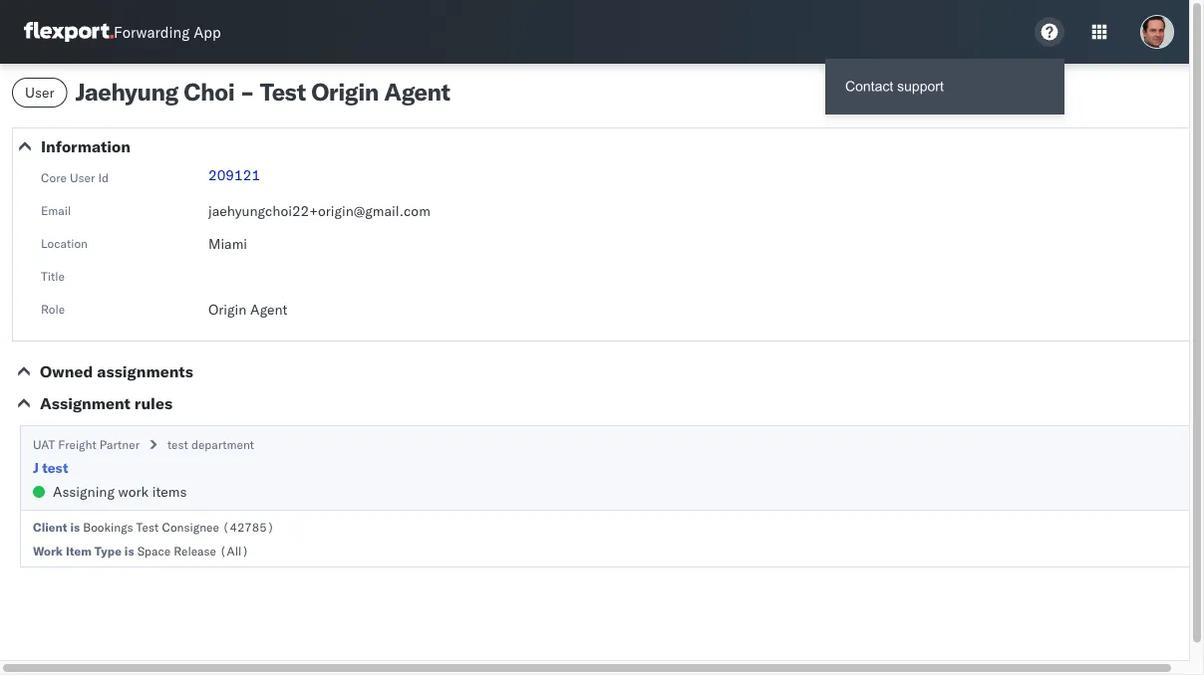 Task type: vqa. For each thing, say whether or not it's contained in the screenshot.
first Contact Support button from the bottom
yes



Task type: locate. For each thing, give the bounding box(es) containing it.
test left department
[[167, 438, 188, 453]]

0 vertical spatial user
[[25, 84, 54, 101]]

contact support button
[[825, 59, 1065, 115], [825, 67, 1065, 107]]

0 vertical spatial is
[[70, 520, 80, 535]]

rules
[[134, 394, 173, 414]]

jaehyung choi - test origin agent
[[75, 77, 450, 107]]

core user id
[[41, 170, 109, 185]]

0 vertical spatial test
[[260, 77, 306, 107]]

location
[[41, 236, 88, 251]]

app
[[194, 22, 221, 41]]

1 vertical spatial test
[[42, 460, 68, 477]]

1 horizontal spatial test
[[260, 77, 306, 107]]

core
[[41, 170, 67, 185]]

flexport. image
[[24, 22, 114, 42]]

1 horizontal spatial test
[[167, 438, 188, 453]]

origin down the miami
[[208, 301, 247, 318]]

role
[[41, 302, 65, 316]]

1 vertical spatial is
[[124, 544, 134, 559]]

0 vertical spatial agent
[[384, 77, 450, 107]]

assigning
[[53, 483, 115, 501]]

assignment
[[40, 394, 130, 414]]

1 horizontal spatial is
[[124, 544, 134, 559]]

test up space on the bottom
[[136, 520, 159, 535]]

1 horizontal spatial user
[[70, 170, 95, 185]]

origin right -
[[311, 77, 379, 107]]

test inside the client is bookings test consignee (42785) work item type is space release (all)
[[136, 520, 159, 535]]

is
[[70, 520, 80, 535], [124, 544, 134, 559]]

0 horizontal spatial is
[[70, 520, 80, 535]]

test right -
[[260, 77, 306, 107]]

work
[[118, 483, 149, 501]]

client is bookings test consignee (42785) work item type is space release (all)
[[33, 520, 274, 559]]

user down the flexport. image
[[25, 84, 54, 101]]

support
[[897, 79, 944, 94]]

1 vertical spatial test
[[136, 520, 159, 535]]

freight
[[58, 438, 96, 453]]

(42785)
[[222, 520, 274, 535]]

is up item
[[70, 520, 80, 535]]

partner
[[99, 438, 139, 453]]

agent
[[384, 77, 450, 107], [250, 301, 287, 318]]

jaehyungchoi22+origin@gmail.com
[[208, 202, 430, 220]]

0 vertical spatial origin
[[311, 77, 379, 107]]

0 horizontal spatial agent
[[250, 301, 287, 318]]

owned
[[40, 362, 93, 382]]

1 vertical spatial origin
[[208, 301, 247, 318]]

origin
[[311, 77, 379, 107], [208, 301, 247, 318]]

is right type
[[124, 544, 134, 559]]

uat freight partner
[[33, 438, 139, 453]]

forwarding app link
[[24, 22, 221, 42]]

consignee
[[162, 520, 219, 535]]

1 horizontal spatial agent
[[384, 77, 450, 107]]

0 horizontal spatial origin
[[208, 301, 247, 318]]

test department
[[167, 438, 254, 453]]

test
[[260, 77, 306, 107], [136, 520, 159, 535]]

1 contact support button from the top
[[825, 59, 1065, 115]]

information
[[41, 137, 131, 156]]

user left id
[[70, 170, 95, 185]]

id
[[98, 170, 109, 185]]

work
[[33, 544, 63, 559]]

user
[[25, 84, 54, 101], [70, 170, 95, 185]]

test for consignee
[[136, 520, 159, 535]]

test for origin
[[260, 77, 306, 107]]

0 horizontal spatial test
[[136, 520, 159, 535]]

test right j
[[42, 460, 68, 477]]

test
[[167, 438, 188, 453], [42, 460, 68, 477]]

forwarding
[[114, 22, 190, 41]]

miami
[[208, 235, 247, 253]]



Task type: describe. For each thing, give the bounding box(es) containing it.
assignments
[[97, 362, 193, 382]]

assignment rules
[[40, 394, 173, 414]]

assigning work items
[[53, 483, 187, 501]]

items
[[152, 483, 187, 501]]

uat
[[33, 438, 55, 453]]

origin agent
[[208, 301, 287, 318]]

j test
[[33, 460, 68, 477]]

department
[[191, 438, 254, 453]]

forwarding app
[[114, 22, 221, 41]]

-
[[240, 77, 254, 107]]

release
[[174, 544, 216, 559]]

owned assignments
[[40, 362, 193, 382]]

0 vertical spatial test
[[167, 438, 188, 453]]

(all)
[[219, 544, 249, 559]]

1 vertical spatial user
[[70, 170, 95, 185]]

0 horizontal spatial user
[[25, 84, 54, 101]]

item
[[66, 544, 92, 559]]

1 horizontal spatial origin
[[311, 77, 379, 107]]

jaehyung
[[75, 77, 178, 107]]

209121 link
[[208, 166, 260, 184]]

contact
[[845, 79, 893, 94]]

type
[[95, 544, 122, 559]]

space
[[137, 544, 171, 559]]

bookings
[[83, 520, 133, 535]]

email
[[41, 203, 71, 218]]

2 contact support button from the top
[[825, 67, 1065, 107]]

1 vertical spatial agent
[[250, 301, 287, 318]]

contact support
[[845, 79, 944, 94]]

title
[[41, 269, 65, 284]]

choi
[[184, 77, 235, 107]]

client
[[33, 520, 67, 535]]

0 horizontal spatial test
[[42, 460, 68, 477]]

j test link
[[33, 459, 68, 478]]

j
[[33, 460, 39, 477]]

209121
[[208, 166, 260, 184]]



